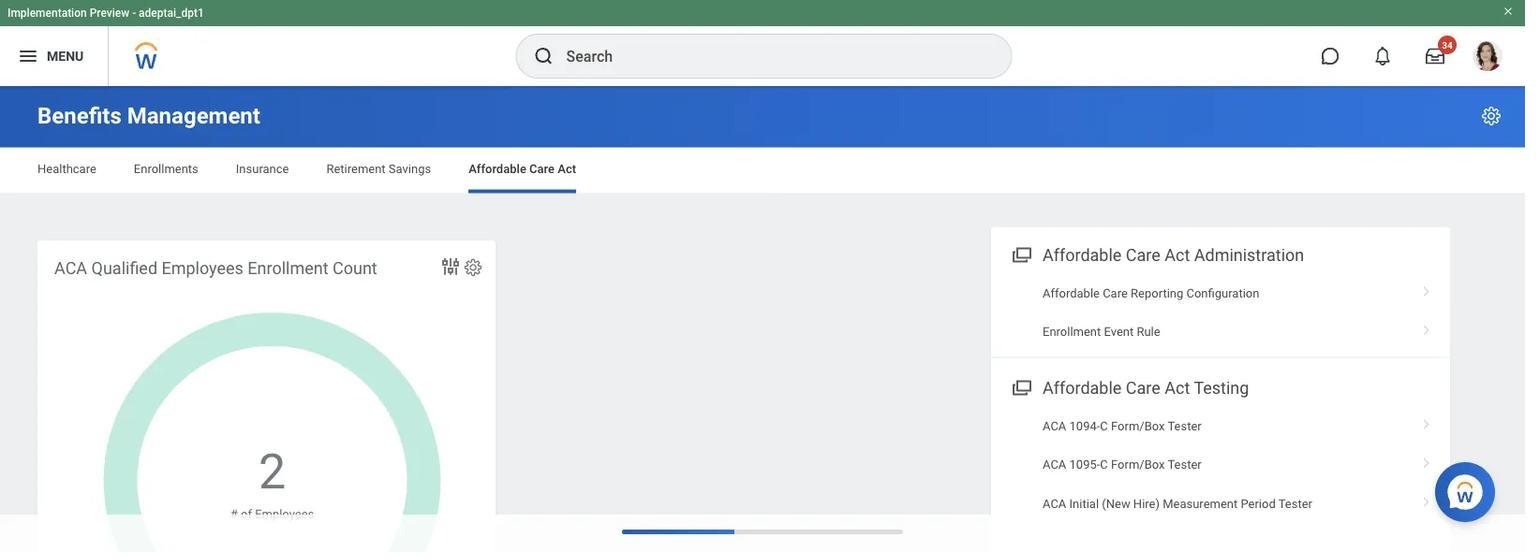 Task type: locate. For each thing, give the bounding box(es) containing it.
employees right the qualified
[[162, 245, 243, 265]]

initial
[[1069, 497, 1099, 511]]

enrollment left count on the top left of page
[[248, 245, 328, 265]]

care inside tab list
[[529, 162, 555, 176]]

benefits management
[[37, 103, 260, 129]]

c up (new
[[1100, 458, 1108, 472]]

employees right of
[[255, 494, 314, 508]]

2 menu group image from the top
[[1008, 374, 1033, 400]]

1 vertical spatial c
[[1100, 458, 1108, 472]]

aca left the qualified
[[54, 245, 87, 265]]

aca 1095-c form/box tester link
[[991, 446, 1450, 485]]

care for affordable care act testing
[[1126, 378, 1161, 398]]

c for 1095-
[[1100, 458, 1108, 472]]

tester up 'aca initial (new hire) measurement period tester'
[[1168, 458, 1202, 472]]

tab list
[[19, 148, 1506, 193]]

1 vertical spatial list
[[991, 407, 1450, 524]]

2 list from the top
[[991, 407, 1450, 524]]

affordable care reporting configuration
[[1043, 286, 1259, 300]]

affordable inside 'list'
[[1043, 286, 1100, 300]]

1 vertical spatial tester
[[1168, 458, 1202, 472]]

(new
[[1102, 497, 1130, 511]]

aca for aca 1094-c form/box tester
[[1043, 419, 1066, 433]]

chevron right image
[[1415, 280, 1439, 298], [1415, 490, 1439, 509]]

0 vertical spatial menu group image
[[1008, 241, 1033, 267]]

form/box up hire)
[[1111, 458, 1165, 472]]

tab list inside 2 "main content"
[[19, 148, 1506, 193]]

1 form/box from the top
[[1111, 419, 1165, 433]]

affordable right savings
[[469, 162, 526, 176]]

list for administration
[[991, 274, 1450, 352]]

0 vertical spatial tester
[[1168, 419, 1202, 433]]

1 vertical spatial chevron right image
[[1415, 413, 1439, 431]]

affordable up 1094- on the right bottom
[[1043, 378, 1122, 398]]

2 chevron right image from the top
[[1415, 490, 1439, 509]]

#
[[230, 494, 238, 508]]

enrollment event rule link
[[991, 313, 1450, 352]]

Search Workday  search field
[[566, 36, 973, 77]]

tester down testing
[[1168, 419, 1202, 433]]

insurance
[[236, 162, 289, 176]]

enrollment
[[248, 245, 328, 265], [1043, 325, 1101, 339]]

menu group image
[[1008, 241, 1033, 267], [1008, 374, 1033, 400]]

form/box down affordable care act testing at the right bottom
[[1111, 419, 1165, 433]]

34 button
[[1415, 36, 1457, 77]]

1 vertical spatial chevron right image
[[1415, 490, 1439, 509]]

chevron right image for affordable care act administration
[[1415, 319, 1439, 337]]

administration
[[1194, 245, 1304, 265]]

act
[[558, 162, 576, 176], [1165, 245, 1190, 265], [1165, 378, 1190, 398]]

aca initial (new hire) measurement period tester
[[1043, 497, 1313, 511]]

aca 1094-c form/box tester link
[[991, 407, 1450, 446]]

1 vertical spatial form/box
[[1111, 458, 1165, 472]]

retirement
[[326, 162, 386, 176]]

affordable for affordable care reporting configuration
[[1043, 286, 1100, 300]]

care
[[529, 162, 555, 176], [1126, 245, 1161, 265], [1103, 286, 1128, 300], [1126, 378, 1161, 398]]

tester right period
[[1279, 497, 1313, 511]]

0 horizontal spatial employees
[[162, 245, 243, 265]]

0 vertical spatial enrollment
[[248, 245, 328, 265]]

preview
[[90, 7, 129, 20]]

2
[[258, 431, 286, 488]]

tester for aca 1094-c form/box tester
[[1168, 419, 1202, 433]]

1 vertical spatial employees
[[255, 494, 314, 508]]

0 vertical spatial act
[[558, 162, 576, 176]]

affordable
[[469, 162, 526, 176], [1043, 245, 1122, 265], [1043, 286, 1100, 300], [1043, 378, 1122, 398]]

tab list containing healthcare
[[19, 148, 1506, 193]]

rule
[[1137, 325, 1160, 339]]

form/box for 1095-
[[1111, 458, 1165, 472]]

affordable up affordable care reporting configuration
[[1043, 245, 1122, 265]]

1 menu group image from the top
[[1008, 241, 1033, 267]]

list for testing
[[991, 407, 1450, 524]]

1 c from the top
[[1100, 419, 1108, 433]]

0 vertical spatial list
[[991, 274, 1450, 352]]

0 vertical spatial chevron right image
[[1415, 280, 1439, 298]]

configure and view chart data image
[[439, 242, 462, 265]]

1 chevron right image from the top
[[1415, 280, 1439, 298]]

1095-
[[1069, 458, 1100, 472]]

enrollment left the event
[[1043, 325, 1101, 339]]

enrollment event rule
[[1043, 325, 1160, 339]]

1 chevron right image from the top
[[1415, 319, 1439, 337]]

affordable up the enrollment event rule on the right of page
[[1043, 286, 1100, 300]]

1 horizontal spatial employees
[[255, 494, 314, 508]]

aca left 1094- on the right bottom
[[1043, 419, 1066, 433]]

aca for aca 1095-c form/box tester
[[1043, 458, 1066, 472]]

2 main content
[[0, 86, 1525, 553]]

savings
[[389, 162, 431, 176]]

aca for aca qualified employees enrollment count
[[54, 245, 87, 265]]

2 chevron right image from the top
[[1415, 413, 1439, 431]]

chevron right image
[[1415, 319, 1439, 337], [1415, 413, 1439, 431], [1415, 452, 1439, 470]]

affordable care act
[[469, 162, 576, 176]]

tester
[[1168, 419, 1202, 433], [1168, 458, 1202, 472], [1279, 497, 1313, 511]]

1 vertical spatial act
[[1165, 245, 1190, 265]]

affordable for affordable care act
[[469, 162, 526, 176]]

menu button
[[0, 26, 108, 86]]

care for affordable care act administration
[[1126, 245, 1161, 265]]

2 vertical spatial tester
[[1279, 497, 1313, 511]]

list
[[991, 274, 1450, 352], [991, 407, 1450, 524]]

aca qualified employees enrollment count
[[54, 245, 377, 265]]

affordable care reporting configuration link
[[991, 274, 1450, 313]]

chevron right image inside enrollment event rule link
[[1415, 319, 1439, 337]]

act for affordable care act testing
[[1165, 378, 1190, 398]]

measurement
[[1163, 497, 1238, 511]]

implementation preview -   adeptai_dpt1
[[7, 7, 204, 20]]

form/box
[[1111, 419, 1165, 433], [1111, 458, 1165, 472]]

list containing aca 1094-c form/box tester
[[991, 407, 1450, 524]]

0 vertical spatial employees
[[162, 245, 243, 265]]

chevron right image for affordable care reporting configuration
[[1415, 280, 1439, 298]]

-
[[132, 7, 136, 20]]

qualified
[[91, 245, 157, 265]]

1 list from the top
[[991, 274, 1450, 352]]

act inside tab list
[[558, 162, 576, 176]]

list containing affordable care reporting configuration
[[991, 274, 1450, 352]]

profile logan mcneil image
[[1473, 41, 1503, 75]]

management
[[127, 103, 260, 129]]

0 vertical spatial chevron right image
[[1415, 319, 1439, 337]]

aca left initial
[[1043, 497, 1066, 511]]

chevron right image inside affordable care reporting configuration link
[[1415, 280, 1439, 298]]

aca left 1095-
[[1043, 458, 1066, 472]]

0 vertical spatial c
[[1100, 419, 1108, 433]]

2 c from the top
[[1100, 458, 1108, 472]]

3 chevron right image from the top
[[1415, 452, 1439, 470]]

2 # of employees
[[230, 431, 314, 508]]

c up aca 1095-c form/box tester at right bottom
[[1100, 419, 1108, 433]]

1 vertical spatial menu group image
[[1008, 374, 1033, 400]]

1 vertical spatial enrollment
[[1043, 325, 1101, 339]]

affordable inside tab list
[[469, 162, 526, 176]]

employees
[[162, 245, 243, 265], [255, 494, 314, 508]]

2 vertical spatial chevron right image
[[1415, 452, 1439, 470]]

2 button
[[258, 427, 289, 492]]

chevron right image inside aca initial (new hire) measurement period tester link
[[1415, 490, 1439, 509]]

c
[[1100, 419, 1108, 433], [1100, 458, 1108, 472]]

1 horizontal spatial enrollment
[[1043, 325, 1101, 339]]

aca
[[54, 245, 87, 265], [1043, 419, 1066, 433], [1043, 458, 1066, 472], [1043, 497, 1066, 511]]

2 form/box from the top
[[1111, 458, 1165, 472]]

adeptai_dpt1
[[139, 7, 204, 20]]

chevron right image inside aca 1095-c form/box tester link
[[1415, 452, 1439, 470]]

0 vertical spatial form/box
[[1111, 419, 1165, 433]]

2 vertical spatial act
[[1165, 378, 1190, 398]]



Task type: describe. For each thing, give the bounding box(es) containing it.
justify image
[[17, 45, 39, 67]]

aca qualified employees enrollment count element
[[37, 227, 496, 553]]

aca 1094-c form/box tester
[[1043, 419, 1202, 433]]

act for affordable care act administration
[[1165, 245, 1190, 265]]

configure this page image
[[1480, 105, 1503, 127]]

testing
[[1194, 378, 1249, 398]]

aca for aca initial (new hire) measurement period tester
[[1043, 497, 1066, 511]]

notifications large image
[[1373, 47, 1392, 66]]

aca initial (new hire) measurement period tester link
[[991, 485, 1450, 524]]

count
[[333, 245, 377, 265]]

care for affordable care act
[[529, 162, 555, 176]]

close environment banner image
[[1503, 6, 1514, 17]]

menu
[[47, 48, 84, 64]]

34
[[1442, 39, 1453, 51]]

period
[[1241, 497, 1276, 511]]

act for affordable care act
[[558, 162, 576, 176]]

0 horizontal spatial enrollment
[[248, 245, 328, 265]]

implementation
[[7, 7, 87, 20]]

inbox large image
[[1426, 47, 1445, 66]]

aca 1095-c form/box tester
[[1043, 458, 1202, 472]]

care for affordable care reporting configuration
[[1103, 286, 1128, 300]]

hire)
[[1133, 497, 1160, 511]]

affordable for affordable care act administration
[[1043, 245, 1122, 265]]

chevron right image for aca initial (new hire) measurement period tester
[[1415, 490, 1439, 509]]

search image
[[533, 45, 555, 67]]

1094-
[[1069, 419, 1100, 433]]

chevron right image for affordable care act testing
[[1415, 452, 1439, 470]]

benefits
[[37, 103, 122, 129]]

chevron right image inside aca 1094-c form/box tester link
[[1415, 413, 1439, 431]]

retirement savings
[[326, 162, 431, 176]]

menu banner
[[0, 0, 1525, 86]]

c for 1094-
[[1100, 419, 1108, 433]]

affordable for affordable care act testing
[[1043, 378, 1122, 398]]

configuration
[[1186, 286, 1259, 300]]

of
[[241, 494, 252, 508]]

event
[[1104, 325, 1134, 339]]

employees inside '2 # of employees'
[[255, 494, 314, 508]]

healthcare
[[37, 162, 96, 176]]

affordable care act administration
[[1043, 245, 1304, 265]]

menu group image for affordable care act administration
[[1008, 241, 1033, 267]]

enrollments
[[134, 162, 198, 176]]

affordable care act testing
[[1043, 378, 1249, 398]]

reporting
[[1131, 286, 1183, 300]]

configure aca qualified employees enrollment count image
[[463, 244, 483, 265]]

form/box for 1094-
[[1111, 419, 1165, 433]]

menu group image for affordable care act testing
[[1008, 374, 1033, 400]]

tester for aca 1095-c form/box tester
[[1168, 458, 1202, 472]]



Task type: vqa. For each thing, say whether or not it's contained in the screenshot.
Profile
no



